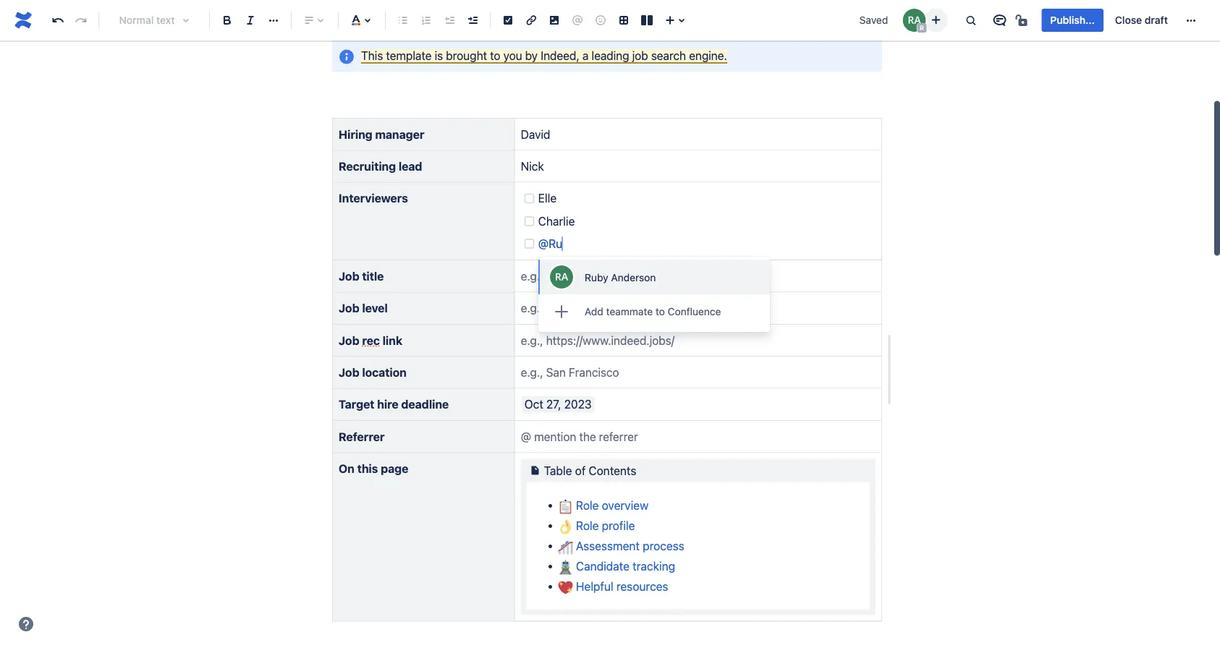 Task type: vqa. For each thing, say whether or not it's contained in the screenshot.
a
yes



Task type: describe. For each thing, give the bounding box(es) containing it.
indent tab image
[[464, 12, 481, 29]]

resources
[[617, 580, 669, 594]]

target
[[339, 398, 375, 412]]

no restrictions image
[[1015, 12, 1032, 29]]

comment icon image
[[992, 12, 1009, 29]]

template
[[386, 49, 432, 62]]

this template is brought to you by indeed, a leading job search engine.
[[361, 49, 728, 62]]

job for job level
[[339, 301, 360, 315]]

on
[[339, 462, 355, 476]]

close draft button
[[1107, 9, 1177, 32]]

hiring manager
[[339, 127, 425, 141]]

location
[[362, 366, 407, 380]]

close
[[1116, 14, 1143, 26]]

bullet list ⌘⇧8 image
[[395, 12, 412, 29]]

this
[[357, 462, 378, 476]]

contents
[[589, 464, 637, 478]]

teammate
[[606, 306, 653, 318]]

is
[[435, 49, 443, 62]]

indeed,
[[541, 49, 580, 62]]

manager
[[375, 127, 425, 141]]

elle
[[538, 192, 557, 205]]

helpful resources link
[[559, 580, 669, 595]]

@
[[538, 237, 549, 251]]

profile
[[602, 519, 635, 533]]

oct
[[525, 398, 544, 412]]

layouts image
[[639, 12, 656, 29]]

find and replace image
[[963, 12, 980, 29]]

add icon image
[[549, 299, 575, 325]]

none search field inside main content area, start typing to enter text. text field
[[538, 237, 566, 251]]

undo ⌘z image
[[49, 12, 67, 29]]

saved
[[860, 14, 889, 26]]

publish...
[[1051, 14, 1095, 26]]

italic ⌘i image
[[242, 12, 259, 29]]

Main content area, start typing to enter text. text field
[[324, 39, 893, 654]]

role for profile
[[576, 519, 599, 533]]

27,
[[547, 398, 562, 412]]

oct 27, 2023
[[525, 398, 592, 412]]

job location
[[339, 366, 407, 380]]

link
[[383, 334, 403, 347]]

job for job title
[[339, 269, 360, 283]]

job title
[[339, 269, 384, 283]]

overview
[[602, 499, 649, 513]]

add
[[585, 306, 604, 318]]

table of contents image
[[527, 462, 544, 480]]

level
[[362, 301, 388, 315]]

2023
[[564, 398, 592, 412]]

lead
[[399, 159, 422, 173]]

action item image
[[500, 12, 517, 29]]

role overview
[[573, 499, 649, 513]]

interviewers
[[339, 192, 408, 205]]

anderson
[[611, 272, 656, 284]]

to inside text field
[[490, 49, 501, 62]]

title
[[362, 269, 384, 283]]

publish... button
[[1042, 9, 1104, 32]]

hire
[[377, 398, 399, 412]]

assessment
[[576, 539, 640, 553]]

assessment process link
[[559, 539, 685, 555]]

help image
[[17, 616, 35, 634]]

panel info image
[[338, 48, 356, 65]]

none text field inside the ru field
[[563, 240, 566, 249]]

tracking
[[633, 560, 676, 573]]

by
[[525, 49, 538, 62]]

recruiting lead
[[339, 159, 422, 173]]

hiring
[[339, 127, 373, 141]]

table of contents
[[544, 464, 637, 478]]

search
[[651, 49, 686, 62]]



Task type: locate. For each thing, give the bounding box(es) containing it.
:roller_coaster: image
[[559, 540, 573, 555]]

nick
[[521, 159, 544, 173]]

deadline
[[401, 398, 449, 412]]

add teammate to confluence
[[585, 306, 721, 318]]

close draft
[[1116, 14, 1169, 26]]

2 role from the top
[[576, 519, 599, 533]]

ruby anderson
[[585, 272, 656, 284]]

1 horizontal spatial to
[[656, 306, 665, 318]]

target hire deadline
[[339, 398, 449, 412]]

ru
[[549, 237, 563, 251]]

none search field containing @
[[538, 237, 566, 251]]

job
[[339, 269, 360, 283], [339, 301, 360, 315], [339, 334, 360, 347], [339, 366, 360, 380]]

helpful resources
[[573, 580, 669, 594]]

:tram: image
[[559, 561, 573, 575]]

you
[[504, 49, 522, 62]]

to right teammate
[[656, 306, 665, 318]]

job for job rec link
[[339, 334, 360, 347]]

1 role from the top
[[576, 499, 599, 513]]

job for job location
[[339, 366, 360, 380]]

confluence
[[668, 306, 721, 318]]

redo ⌘⇧z image
[[72, 12, 90, 29]]

job left the level
[[339, 301, 360, 315]]

role
[[576, 499, 599, 513], [576, 519, 599, 533]]

job left rec
[[339, 334, 360, 347]]

ruby
[[585, 272, 609, 284]]

to
[[490, 49, 501, 62], [656, 306, 665, 318]]

1 job from the top
[[339, 269, 360, 283]]

3 job from the top
[[339, 334, 360, 347]]

role overview link
[[559, 499, 649, 514]]

0 vertical spatial to
[[490, 49, 501, 62]]

process
[[643, 539, 685, 553]]

None text field
[[563, 240, 566, 249]]

link image
[[523, 12, 540, 29]]

of
[[575, 464, 586, 478]]

recruiting
[[339, 159, 396, 173]]

more image
[[1183, 12, 1200, 29]]

bold ⌘b image
[[219, 12, 236, 29]]

role profile
[[573, 519, 635, 533]]

2 job from the top
[[339, 301, 360, 315]]

david
[[521, 127, 551, 141]]

on this page
[[339, 462, 409, 476]]

job left title
[[339, 269, 360, 283]]

1 vertical spatial role
[[576, 519, 599, 533]]

job
[[633, 49, 649, 62]]

emoji image
[[592, 12, 610, 29]]

numbered list ⌘⇧7 image
[[418, 12, 435, 29]]

a
[[583, 49, 589, 62]]

referrer
[[339, 430, 385, 444]]

candidate
[[576, 560, 630, 573]]

:roller_coaster: image
[[559, 540, 573, 555]]

:ok_hand: image
[[559, 520, 573, 535]]

to left you
[[490, 49, 501, 62]]

1 vertical spatial to
[[656, 306, 665, 318]]

invite to edit image
[[928, 11, 945, 29]]

:sparkling_heart: image
[[559, 581, 573, 595], [559, 581, 573, 595]]

0 vertical spatial role
[[576, 499, 599, 513]]

Ru field
[[549, 237, 566, 251]]

assessment process
[[573, 539, 685, 553]]

job up target
[[339, 366, 360, 380]]

ruby anderson image
[[903, 9, 926, 32]]

candidate tracking link
[[559, 560, 676, 575]]

add image, video, or file image
[[546, 12, 563, 29]]

:tram: image
[[559, 561, 573, 575]]

outdent ⇧tab image
[[441, 12, 458, 29]]

engine.
[[689, 49, 728, 62]]

None search field
[[538, 237, 566, 251]]

draft
[[1145, 14, 1169, 26]]

role profile link
[[559, 519, 635, 535]]

page
[[381, 462, 409, 476]]

leading
[[592, 49, 630, 62]]

mention image
[[569, 12, 586, 29]]

candidate tracking
[[573, 560, 676, 573]]

rec
[[362, 334, 380, 347]]

helpful
[[576, 580, 614, 594]]

:ok_hand: image
[[559, 520, 573, 535]]

more formatting image
[[265, 12, 282, 29]]

table image
[[615, 12, 633, 29]]

0 horizontal spatial to
[[490, 49, 501, 62]]

role for overview
[[576, 499, 599, 513]]

this
[[361, 49, 383, 62]]

job rec link
[[339, 334, 403, 347]]

charlie
[[538, 214, 575, 228]]

confluence image
[[12, 9, 35, 32], [12, 9, 35, 32]]

table
[[544, 464, 572, 478]]

job level
[[339, 301, 388, 315]]

:clipboard: image
[[559, 500, 573, 514], [559, 500, 573, 514]]

role right :ok_hand: image
[[576, 519, 599, 533]]

role up role profile link
[[576, 499, 599, 513]]

brought
[[446, 49, 487, 62]]

4 job from the top
[[339, 366, 360, 380]]



